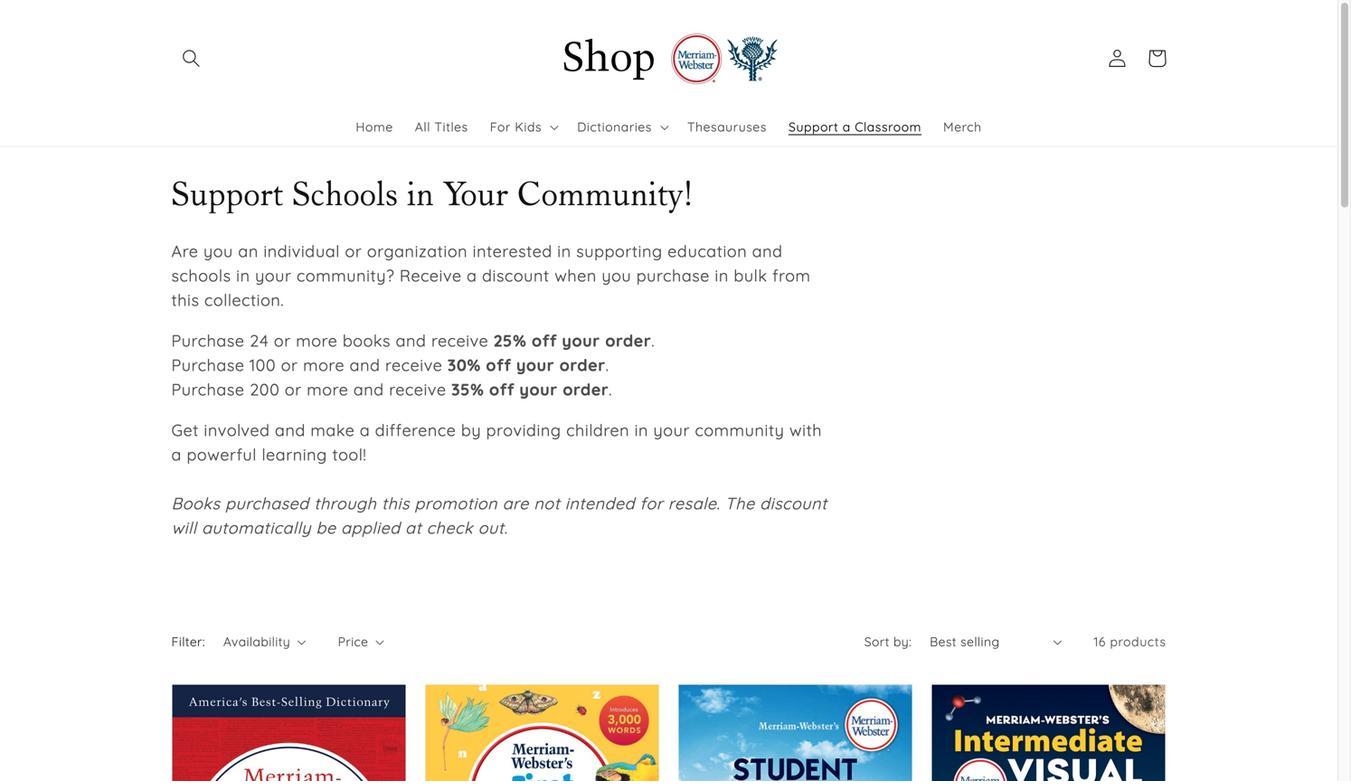 Task type: describe. For each thing, give the bounding box(es) containing it.
when
[[555, 266, 597, 286]]

account image
[[1109, 49, 1127, 67]]

organization
[[367, 241, 468, 262]]

caret image for price
[[375, 641, 384, 646]]

filter:
[[171, 634, 205, 650]]

list containing home
[[345, 108, 993, 146]]

dictionaries button
[[567, 108, 677, 146]]

30
[[448, 355, 467, 376]]

purchase in
[[637, 266, 729, 286]]

support for support a classroom
[[789, 119, 839, 135]]

not
[[534, 494, 560, 514]]

you inside are you an individual or organization interested in supporting education and schools in your community?
[[204, 241, 233, 262]]

in up the when
[[558, 241, 572, 262]]

promotion
[[415, 494, 498, 514]]

and up your order . purchase 200 or more and receive 35 % off
[[396, 331, 427, 351]]

through
[[314, 494, 377, 514]]

community with
[[695, 420, 823, 441]]

merch
[[944, 119, 982, 135]]

the
[[725, 494, 755, 514]]

or inside your order . purchase 200 or more and receive 35 % off
[[285, 380, 302, 400]]

a down get
[[171, 445, 182, 465]]

home link
[[345, 108, 404, 146]]

individual
[[264, 241, 340, 262]]

your
[[443, 172, 509, 214]]

powerful
[[187, 445, 257, 465]]

books purchased through this promotion are not intended for resale. the discount will automatically be applied at check out.
[[171, 494, 828, 539]]

check
[[427, 518, 473, 539]]

thesauruses
[[688, 119, 767, 135]]

providing
[[486, 420, 562, 441]]

purchase for your order . purchase 100 or more and receive 30 % off
[[171, 355, 245, 376]]

search image
[[182, 49, 200, 67]]

from
[[773, 266, 811, 286]]

100
[[250, 355, 276, 376]]

and inside are you an individual or organization interested in supporting education and schools in your community?
[[753, 241, 783, 262]]

discount inside receive a discount when you purchase in bulk from this collection.
[[482, 266, 550, 286]]

for kids button
[[479, 108, 567, 146]]

25%
[[494, 331, 527, 351]]

get involved and make a difference by providing children in your community with a powerful learning tool!
[[171, 420, 823, 465]]

be
[[316, 518, 336, 539]]

all titles
[[415, 119, 468, 135]]

your inside get involved and make a difference by providing children in your community with a powerful learning tool!
[[654, 420, 690, 441]]

or inside are you an individual or organization interested in supporting education and schools in your community?
[[345, 241, 362, 262]]

schools
[[292, 172, 399, 214]]

200
[[250, 380, 280, 400]]

sort
[[865, 634, 890, 650]]

your order . purchase 200 or more and receive 35 % off
[[171, 355, 609, 400]]

support schools in your community! main content
[[0, 147, 1338, 782]]

books
[[343, 331, 391, 351]]

titles
[[435, 119, 468, 135]]

0 vertical spatial off
[[532, 331, 557, 351]]

support a classroom link
[[778, 108, 933, 146]]

classroom
[[855, 119, 922, 135]]

bulk
[[734, 266, 768, 286]]

intended
[[565, 494, 635, 514]]

community?
[[297, 266, 395, 286]]

support for support schools in your community!
[[171, 172, 284, 214]]

your inside are you an individual or organization interested in supporting education and schools in your community?
[[255, 266, 292, 286]]

a up tool!
[[360, 420, 370, 441]]

receive
[[400, 266, 462, 286]]

difference
[[375, 420, 456, 441]]

merriam-webster shop image
[[561, 25, 777, 92]]

learning
[[262, 445, 328, 465]]

sort by:
[[865, 634, 912, 650]]

receive for 30
[[385, 355, 443, 376]]

children
[[567, 420, 630, 441]]

purchase for your order . purchase 200 or more and receive 35 % off
[[171, 380, 245, 400]]

caret image for for kids
[[550, 125, 559, 131]]

your for your order .
[[520, 380, 558, 400]]

% for 35
[[471, 380, 484, 400]]

off for 35
[[490, 380, 515, 400]]

price
[[338, 634, 369, 650]]

are
[[171, 241, 199, 262]]

caret image for availability
[[297, 641, 306, 646]]

16
[[1095, 634, 1107, 650]]

and make
[[275, 420, 355, 441]]

receive a discount when you purchase in bulk from this collection.
[[171, 266, 811, 311]]

16 products
[[1095, 634, 1167, 650]]

are you an individual or organization interested in supporting education and schools in your community?
[[171, 241, 783, 286]]

0 vertical spatial receive
[[432, 331, 489, 351]]

by
[[461, 420, 482, 441]]



Task type: vqa. For each thing, say whether or not it's contained in the screenshot.
top the newest
no



Task type: locate. For each thing, give the bounding box(es) containing it.
1 vertical spatial discount
[[760, 494, 828, 514]]

for
[[640, 494, 664, 514]]

. for your order .
[[609, 380, 613, 400]]

discount inside books purchased through this promotion are not intended for resale. the discount will automatically be applied at check out.
[[760, 494, 828, 514]]

0 horizontal spatial support
[[171, 172, 284, 214]]

more down purchase 24 or more books and receive 25% off
[[303, 355, 345, 376]]

purchase left the 100
[[171, 355, 245, 376]]

0 vertical spatial you
[[204, 241, 233, 262]]

off down 25%
[[486, 355, 512, 376]]

or right 24
[[274, 331, 291, 351]]

% inside your order . purchase 200 or more and receive 35 % off
[[471, 380, 484, 400]]

2 vertical spatial .
[[609, 380, 613, 400]]

your order .
[[520, 380, 613, 400]]

or
[[345, 241, 362, 262], [274, 331, 291, 351], [281, 355, 298, 376], [285, 380, 302, 400]]

support schools in your community!
[[171, 172, 694, 214]]

% for 30
[[467, 355, 481, 376]]

a right 'receive'
[[467, 266, 477, 286]]

1 vertical spatial this
[[382, 494, 410, 514]]

thesauruses link
[[677, 108, 778, 146]]

caret image inside availability dropdown button
[[297, 641, 306, 646]]

1 horizontal spatial you
[[602, 266, 632, 286]]

your order . purchase 100 or more and receive 30 % off
[[171, 331, 665, 376]]

your
[[255, 266, 292, 286], [562, 331, 601, 351], [516, 355, 555, 376], [520, 380, 558, 400], [654, 420, 690, 441]]

your for your order . purchase 100 or more and receive 30 % off
[[562, 331, 601, 351]]

a inside receive a discount when you purchase in bulk from this collection.
[[467, 266, 477, 286]]

caret image right availability
[[297, 641, 306, 646]]

off for 30
[[486, 355, 512, 376]]

discount right the
[[760, 494, 828, 514]]

0 horizontal spatial this
[[171, 290, 200, 311]]

dictionaries
[[577, 119, 652, 135]]

1 horizontal spatial discount
[[760, 494, 828, 514]]

order for your order . purchase 200 or more and receive 35 % off
[[560, 355, 606, 376]]

receive inside your order . purchase 100 or more and receive 30 % off
[[385, 355, 443, 376]]

35
[[452, 380, 471, 400]]

support inside main content
[[171, 172, 284, 214]]

discount
[[482, 266, 550, 286], [760, 494, 828, 514]]

your inside your order . purchase 200 or more and receive 35 % off
[[516, 355, 555, 376]]

caret image right price
[[375, 641, 384, 646]]

you inside receive a discount when you purchase in bulk from this collection.
[[602, 266, 632, 286]]

caret image right dictionaries
[[661, 125, 670, 131]]

this up at
[[382, 494, 410, 514]]

. up children
[[609, 380, 613, 400]]

0 vertical spatial more
[[296, 331, 338, 351]]

.
[[652, 331, 655, 351], [606, 355, 609, 376], [609, 380, 613, 400]]

will
[[171, 518, 197, 539]]

for kids
[[490, 119, 542, 135]]

your down an
[[255, 266, 292, 286]]

0 vertical spatial .
[[652, 331, 655, 351]]

1 horizontal spatial support
[[789, 119, 839, 135]]

. for your order . purchase 100 or more and receive 30 % off
[[652, 331, 655, 351]]

receive down your order . purchase 100 or more and receive 30 % off
[[389, 380, 447, 400]]

0 horizontal spatial discount
[[482, 266, 550, 286]]

%
[[467, 355, 481, 376], [471, 380, 484, 400]]

a left classroom
[[843, 119, 851, 135]]

your up providing
[[520, 380, 558, 400]]

2 vertical spatial order
[[563, 380, 609, 400]]

your right children
[[654, 420, 690, 441]]

caret image inside 'for kids' dropdown button
[[550, 125, 559, 131]]

caret image for dictionaries
[[661, 125, 670, 131]]

your down 25%
[[516, 355, 555, 376]]

home
[[356, 119, 393, 135]]

1 vertical spatial purchase
[[171, 355, 245, 376]]

merriam-webster's student atlas cover image
[[679, 686, 913, 782]]

tool!
[[332, 445, 367, 465]]

off inside your order . purchase 200 or more and receive 35 % off
[[490, 380, 515, 400]]

caret image
[[550, 125, 559, 131], [661, 125, 670, 131], [297, 641, 306, 646], [375, 641, 384, 646]]

caret image right kids
[[550, 125, 559, 131]]

. up 'your order .'
[[606, 355, 609, 376]]

order inside your order . purchase 200 or more and receive 35 % off
[[560, 355, 606, 376]]

your up 'your order .'
[[562, 331, 601, 351]]

purchase 24 or more books and receive 25% off
[[171, 331, 557, 351]]

% inside your order . purchase 100 or more and receive 30 % off
[[467, 355, 481, 376]]

2 vertical spatial more
[[307, 380, 349, 400]]

2 vertical spatial purchase
[[171, 380, 245, 400]]

1 vertical spatial you
[[602, 266, 632, 286]]

merriam-webster's intermediate visual dictionary cover image
[[932, 686, 1166, 782]]

order for your order .
[[563, 380, 609, 400]]

purchase inside your order . purchase 100 or more and receive 30 % off
[[171, 355, 245, 376]]

at
[[406, 518, 422, 539]]

. down purchase in
[[652, 331, 655, 351]]

1 vertical spatial off
[[486, 355, 512, 376]]

or inside your order . purchase 100 or more and receive 30 % off
[[281, 355, 298, 376]]

1 vertical spatial receive
[[385, 355, 443, 376]]

1 vertical spatial %
[[471, 380, 484, 400]]

% up 35
[[467, 355, 481, 376]]

purchase inside your order . purchase 200 or more and receive 35 % off
[[171, 380, 245, 400]]

this
[[171, 290, 200, 311], [382, 494, 410, 514]]

2 vertical spatial receive
[[389, 380, 447, 400]]

in inside get involved and make a difference by providing children in your community with a powerful learning tool!
[[635, 420, 649, 441]]

kids
[[515, 119, 542, 135]]

more inside your order . purchase 200 or more and receive 35 % off
[[307, 380, 349, 400]]

more
[[296, 331, 338, 351], [303, 355, 345, 376], [307, 380, 349, 400]]

order for your order . purchase 100 or more and receive 30 % off
[[606, 331, 652, 351]]

all titles link
[[404, 108, 479, 146]]

0 vertical spatial %
[[467, 355, 481, 376]]

merch link
[[933, 108, 993, 146]]

or right the 100
[[281, 355, 298, 376]]

or up community?
[[345, 241, 362, 262]]

support
[[789, 119, 839, 135], [171, 172, 284, 214]]

an
[[238, 241, 259, 262]]

this inside books purchased through this promotion are not intended for resale. the discount will automatically be applied at check out.
[[382, 494, 410, 514]]

you up schools
[[204, 241, 233, 262]]

automatically
[[202, 518, 311, 539]]

off
[[532, 331, 557, 351], [486, 355, 512, 376], [490, 380, 515, 400]]

purchase
[[171, 331, 245, 351], [171, 355, 245, 376], [171, 380, 245, 400]]

education
[[668, 241, 748, 262]]

order
[[606, 331, 652, 351], [560, 355, 606, 376], [563, 380, 609, 400]]

off inside your order . purchase 100 or more and receive 30 % off
[[486, 355, 512, 376]]

0 vertical spatial purchase
[[171, 331, 245, 351]]

0 vertical spatial order
[[606, 331, 652, 351]]

purchased
[[225, 494, 309, 514]]

receive for 35
[[389, 380, 447, 400]]

in right children
[[635, 420, 649, 441]]

merriam-webster's collegiate dictionary, eleventh edition cover image
[[172, 686, 406, 782]]

in left your in the top of the page
[[407, 172, 435, 214]]

receive left 30
[[385, 355, 443, 376]]

supporting
[[577, 241, 663, 262]]

1 vertical spatial order
[[560, 355, 606, 376]]

for
[[490, 119, 511, 135]]

or right 200
[[285, 380, 302, 400]]

your inside your order . purchase 100 or more and receive 30 % off
[[562, 331, 601, 351]]

availability
[[223, 634, 291, 650]]

caret image inside price dropdown button
[[375, 641, 384, 646]]

1 horizontal spatial this
[[382, 494, 410, 514]]

. for your order . purchase 200 or more and receive 35 % off
[[606, 355, 609, 376]]

order inside your order . purchase 100 or more and receive 30 % off
[[606, 331, 652, 351]]

caret image inside "dictionaries" dropdown button
[[661, 125, 670, 131]]

get
[[171, 420, 199, 441]]

more left books at left
[[296, 331, 338, 351]]

this down schools
[[171, 290, 200, 311]]

schools
[[171, 266, 231, 286]]

0 vertical spatial support
[[789, 119, 839, 135]]

3 purchase from the top
[[171, 380, 245, 400]]

1 purchase from the top
[[171, 331, 245, 351]]

in up collection.
[[236, 266, 250, 286]]

applied
[[341, 518, 401, 539]]

collection.
[[205, 290, 284, 311]]

your for your order . purchase 200 or more and receive 35 % off
[[516, 355, 555, 376]]

community!
[[518, 172, 694, 214]]

0 vertical spatial discount
[[482, 266, 550, 286]]

involved
[[204, 420, 270, 441]]

out.
[[478, 518, 508, 539]]

2 purchase from the top
[[171, 355, 245, 376]]

support left classroom
[[789, 119, 839, 135]]

more for 100
[[303, 355, 345, 376]]

discount down "interested"
[[482, 266, 550, 286]]

interested
[[473, 241, 553, 262]]

support up an
[[171, 172, 284, 214]]

more up 'and make'
[[307, 380, 349, 400]]

. inside your order . purchase 200 or more and receive 35 % off
[[606, 355, 609, 376]]

and
[[753, 241, 783, 262], [396, 331, 427, 351], [350, 355, 381, 376], [354, 380, 384, 400]]

more inside your order . purchase 100 or more and receive 30 % off
[[303, 355, 345, 376]]

0 vertical spatial this
[[171, 290, 200, 311]]

support a classroom
[[789, 119, 922, 135]]

books
[[171, 494, 220, 514]]

and inside your order . purchase 100 or more and receive 30 % off
[[350, 355, 381, 376]]

. inside your order . purchase 100 or more and receive 30 % off
[[652, 331, 655, 351]]

and down books at left
[[354, 380, 384, 400]]

all
[[415, 119, 431, 135]]

1 vertical spatial more
[[303, 355, 345, 376]]

1 vertical spatial support
[[171, 172, 284, 214]]

products
[[1111, 634, 1167, 650]]

price button
[[338, 633, 384, 652]]

by:
[[894, 634, 912, 650]]

1 vertical spatial .
[[606, 355, 609, 376]]

purchase up get
[[171, 380, 245, 400]]

receive up 30
[[432, 331, 489, 351]]

0 horizontal spatial you
[[204, 241, 233, 262]]

receive inside your order . purchase 200 or more and receive 35 % off
[[389, 380, 447, 400]]

and up 'bulk'
[[753, 241, 783, 262]]

and inside your order . purchase 200 or more and receive 35 % off
[[354, 380, 384, 400]]

list
[[345, 108, 993, 146]]

you down "supporting"
[[602, 266, 632, 286]]

and down purchase 24 or more books and receive 25% off
[[350, 355, 381, 376]]

off right 35
[[490, 380, 515, 400]]

more for 200
[[307, 380, 349, 400]]

availability button
[[223, 633, 306, 652]]

resale.
[[669, 494, 721, 514]]

are
[[503, 494, 529, 514]]

2 vertical spatial off
[[490, 380, 515, 400]]

off right 25%
[[532, 331, 557, 351]]

purchase left 24
[[171, 331, 245, 351]]

this inside receive a discount when you purchase in bulk from this collection.
[[171, 290, 200, 311]]

in
[[407, 172, 435, 214], [558, 241, 572, 262], [236, 266, 250, 286], [635, 420, 649, 441]]

24
[[250, 331, 269, 351]]

merriam-webster's first dictionary, 2021 copyright cover image
[[426, 686, 659, 782]]

% up by
[[471, 380, 484, 400]]



